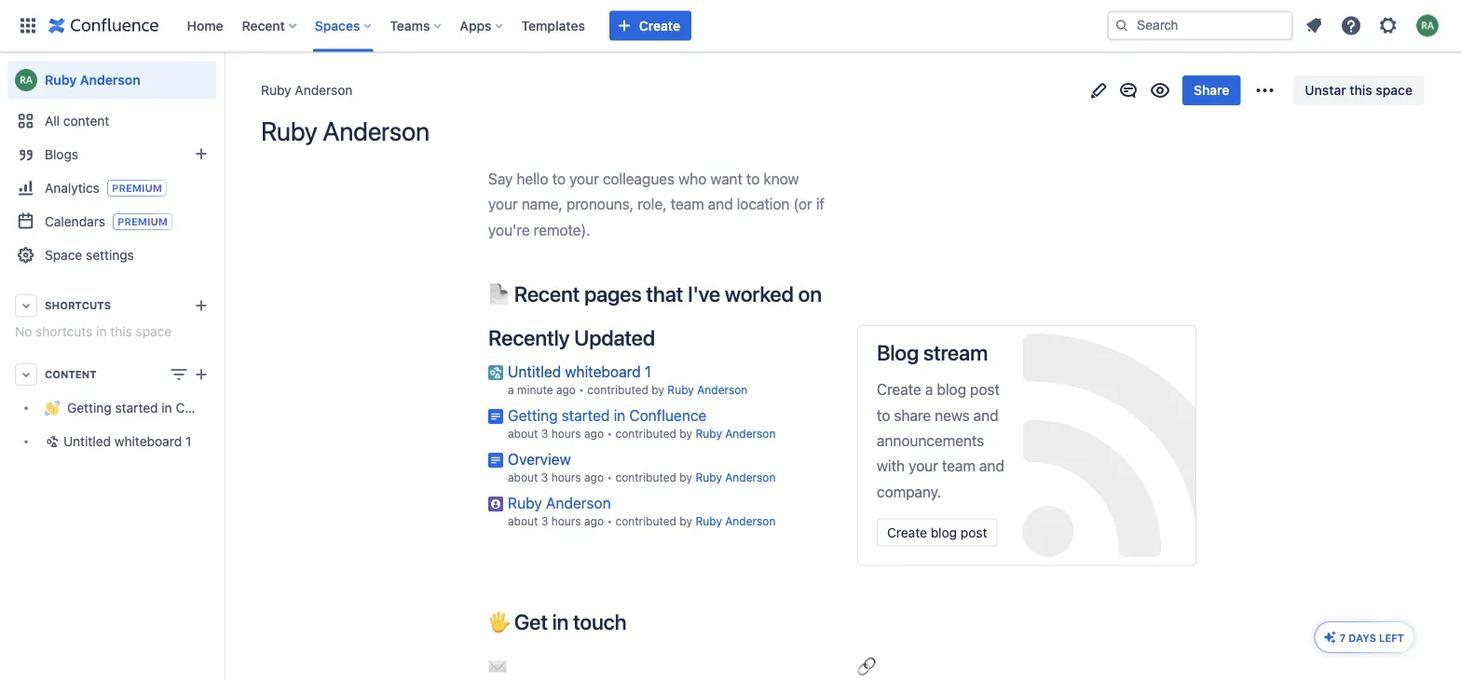 Task type: vqa. For each thing, say whether or not it's contained in the screenshot.
MANY
no



Task type: locate. For each thing, give the bounding box(es) containing it.
anderson inside untitled whiteboard 1 a minute ago • contributed by ruby anderson
[[698, 383, 748, 397]]

team down who
[[671, 195, 704, 213]]

whiteboard inside space element
[[115, 434, 182, 449]]

in right get at the left bottom of the page
[[552, 609, 569, 635]]

contributed up getting started in confluence about 3 hours ago • contributed by ruby anderson
[[588, 383, 649, 397]]

started inside getting started in confluence about 3 hours ago • contributed by ruby anderson
[[562, 406, 610, 424]]

2 horizontal spatial your
[[909, 457, 939, 475]]

hours down overview
[[552, 471, 581, 484]]

this down shortcuts dropdown button
[[110, 324, 132, 339]]

0 horizontal spatial a
[[508, 383, 514, 397]]

started down untitled whiteboard 1 a minute ago • contributed by ruby anderson
[[562, 406, 610, 424]]

recent up 'recently'
[[514, 281, 580, 306]]

0 horizontal spatial getting
[[67, 400, 112, 416]]

edit this page image
[[1088, 79, 1110, 102]]

ruby right the 'create a blog' icon
[[261, 116, 317, 146]]

0 horizontal spatial untitled
[[63, 434, 111, 449]]

ago up ruby anderson about 3 hours ago • contributed by ruby anderson
[[585, 471, 604, 484]]

about
[[508, 427, 538, 440], [508, 471, 538, 484], [508, 515, 538, 528]]

to right want at the top
[[747, 170, 760, 187]]

create blog post button
[[877, 519, 998, 547]]

contributed up ruby anderson about 3 hours ago • contributed by ruby anderson
[[616, 471, 677, 484]]

to right hello
[[552, 170, 566, 187]]

space settings
[[45, 248, 134, 263]]

confluence down create content image
[[176, 400, 244, 416]]

ruby anderson
[[45, 72, 140, 88], [261, 83, 353, 98], [261, 116, 430, 146]]

anderson inside space element
[[80, 72, 140, 88]]

0 horizontal spatial getting started in confluence link
[[7, 392, 244, 425]]

1 vertical spatial untitled
[[63, 434, 111, 449]]

0 horizontal spatial confluence
[[176, 400, 244, 416]]

premium image up space settings "link" at top
[[113, 213, 172, 230]]

getting started in confluence link up untitled whiteboard 1
[[7, 392, 244, 425]]

hours
[[552, 427, 581, 440], [552, 471, 581, 484], [552, 515, 581, 528]]

1 horizontal spatial team
[[942, 457, 976, 475]]

0 vertical spatial team
[[671, 195, 704, 213]]

Search field
[[1108, 11, 1294, 41]]

blog up news
[[937, 381, 967, 398]]

announcements
[[877, 432, 985, 450]]

started for getting started in confluence about 3 hours ago • contributed by ruby anderson
[[562, 406, 610, 424]]

to left share
[[877, 406, 891, 424]]

appswitcher icon image
[[17, 14, 39, 37]]

premium image up calendars link
[[107, 180, 167, 197]]

a
[[926, 381, 933, 398], [508, 383, 514, 397]]

and right news
[[974, 406, 999, 424]]

hours up overview
[[552, 427, 581, 440]]

0 vertical spatial copy image
[[820, 282, 843, 304]]

2 vertical spatial 3
[[541, 515, 548, 528]]

in down untitled whiteboard 1 a minute ago • contributed by ruby anderson
[[614, 406, 626, 424]]

0 vertical spatial blog
[[937, 381, 967, 398]]

this inside button
[[1350, 83, 1373, 98]]

0 vertical spatial 1
[[645, 363, 652, 380]]

0 vertical spatial your
[[570, 170, 599, 187]]

3 hours from the top
[[552, 515, 581, 528]]

0 vertical spatial and
[[708, 195, 733, 213]]

1 vertical spatial hours
[[552, 471, 581, 484]]

space
[[1376, 83, 1413, 98], [136, 324, 172, 339]]

confluence image
[[48, 14, 159, 37], [48, 14, 159, 37]]

1 vertical spatial about
[[508, 471, 538, 484]]

ruby down overview about 3 hours ago • contributed by ruby anderson at the bottom of the page
[[696, 515, 722, 528]]

share
[[1194, 83, 1230, 98]]

1 horizontal spatial untitled
[[508, 363, 561, 380]]

0 horizontal spatial copy image
[[625, 610, 647, 633]]

confluence
[[176, 400, 244, 416], [630, 406, 707, 424]]

0 horizontal spatial your
[[489, 195, 518, 213]]

📄
[[489, 281, 510, 306]]

7 days left
[[1340, 632, 1405, 644]]

3 about from the top
[[508, 515, 538, 528]]

your up pronouns,
[[570, 170, 599, 187]]

spaces
[[315, 18, 360, 33]]

by
[[652, 383, 665, 397], [680, 427, 693, 440], [680, 471, 693, 484], [680, 515, 693, 528]]

whiteboard down updated
[[565, 363, 641, 380]]

who
[[679, 170, 707, 187]]

getting down content
[[67, 400, 112, 416]]

create inside button
[[888, 525, 928, 540]]

contributed inside ruby anderson about 3 hours ago • contributed by ruby anderson
[[616, 515, 677, 528]]

and down want at the top
[[708, 195, 733, 213]]

0 horizontal spatial whiteboard
[[115, 434, 182, 449]]

0 vertical spatial post
[[971, 381, 1000, 398]]

about up overview
[[508, 427, 538, 440]]

1 inside tree
[[185, 434, 191, 449]]

1 horizontal spatial untitled whiteboard 1 link
[[508, 363, 652, 380]]

in down change view 'image'
[[162, 400, 172, 416]]

1 horizontal spatial copy image
[[820, 282, 843, 304]]

1 horizontal spatial to
[[747, 170, 760, 187]]

1 down getting started in confluence
[[185, 434, 191, 449]]

blogs link
[[7, 138, 216, 172]]

untitled whiteboard 1 link
[[508, 363, 652, 380], [7, 425, 216, 459]]

0 horizontal spatial team
[[671, 195, 704, 213]]

company.
[[877, 483, 942, 501]]

post
[[971, 381, 1000, 398], [961, 525, 988, 540]]

space down "settings icon"
[[1376, 83, 1413, 98]]

3 up overview
[[541, 427, 548, 440]]

calendars link
[[7, 205, 216, 239]]

•
[[579, 383, 585, 397], [607, 427, 613, 440], [607, 471, 613, 484], [607, 515, 613, 528]]

2 hours from the top
[[552, 471, 581, 484]]

0 vertical spatial untitled whiteboard 1 link
[[508, 363, 652, 380]]

copy image for 🖐 get in touch
[[625, 610, 647, 633]]

recent inside popup button
[[242, 18, 285, 33]]

2 horizontal spatial to
[[877, 406, 891, 424]]

ruby up all
[[45, 72, 77, 88]]

on
[[799, 281, 822, 306]]

by down overview about 3 hours ago • contributed by ruby anderson at the bottom of the page
[[680, 515, 693, 528]]

about inside ruby anderson about 3 hours ago • contributed by ruby anderson
[[508, 515, 538, 528]]

tree
[[7, 392, 244, 459]]

1 vertical spatial create
[[877, 381, 922, 398]]

in
[[96, 324, 107, 339], [162, 400, 172, 416], [614, 406, 626, 424], [552, 609, 569, 635]]

1 vertical spatial 3
[[541, 471, 548, 484]]

1 horizontal spatial this
[[1350, 83, 1373, 98]]

2 vertical spatial your
[[909, 457, 939, 475]]

anderson inside overview about 3 hours ago • contributed by ruby anderson
[[726, 471, 776, 484]]

getting
[[67, 400, 112, 416], [508, 406, 558, 424]]

unstar
[[1306, 83, 1347, 98]]

in for getting started in confluence about 3 hours ago • contributed by ruby anderson
[[614, 406, 626, 424]]

whiteboard down getting started in confluence
[[115, 434, 182, 449]]

ruby anderson link
[[7, 62, 216, 99], [261, 81, 353, 100], [668, 383, 748, 397], [696, 427, 776, 440], [696, 471, 776, 484], [508, 494, 611, 512], [696, 515, 776, 528]]

0 vertical spatial untitled
[[508, 363, 561, 380]]

search image
[[1115, 18, 1130, 33]]

0 vertical spatial hours
[[552, 427, 581, 440]]

a left minute
[[508, 383, 514, 397]]

notification icon image
[[1303, 14, 1326, 37]]

1
[[645, 363, 652, 380], [185, 434, 191, 449]]

copy image
[[820, 282, 843, 304], [625, 610, 647, 633]]

about down overview link at the bottom left
[[508, 515, 538, 528]]

started inside getting started in confluence link
[[115, 400, 158, 416]]

create inside create a blog post to share news and announcements with your team and company.
[[877, 381, 922, 398]]

1 down updated
[[645, 363, 652, 380]]

role,
[[638, 195, 667, 213]]

location
[[737, 195, 790, 213]]

create inside popup button
[[639, 18, 681, 33]]

contributed down overview about 3 hours ago • contributed by ruby anderson at the bottom of the page
[[616, 515, 677, 528]]

ruby down overview link at the bottom left
[[508, 494, 542, 512]]

0 vertical spatial about
[[508, 427, 538, 440]]

untitled whiteboard 1 link down recently updated
[[508, 363, 652, 380]]

by inside overview about 3 hours ago • contributed by ruby anderson
[[680, 471, 693, 484]]

whiteboard
[[565, 363, 641, 380], [115, 434, 182, 449]]

copy image for 📄 recent pages that i've worked on
[[820, 282, 843, 304]]

0 vertical spatial create
[[639, 18, 681, 33]]

confluence inside tree
[[176, 400, 244, 416]]

1 vertical spatial post
[[961, 525, 988, 540]]

0 vertical spatial whiteboard
[[565, 363, 641, 380]]

• up ruby anderson about 3 hours ago • contributed by ruby anderson
[[607, 471, 613, 484]]

days
[[1349, 632, 1377, 644]]

1 vertical spatial recent
[[514, 281, 580, 306]]

3
[[541, 427, 548, 440], [541, 471, 548, 484], [541, 515, 548, 528]]

in for getting started in confluence
[[162, 400, 172, 416]]

whiteboard inside untitled whiteboard 1 a minute ago • contributed by ruby anderson
[[565, 363, 641, 380]]

post inside button
[[961, 525, 988, 540]]

1 vertical spatial team
[[942, 457, 976, 475]]

0 horizontal spatial started
[[115, 400, 158, 416]]

1 horizontal spatial 1
[[645, 363, 652, 380]]

ruby up ruby anderson about 3 hours ago • contributed by ruby anderson
[[696, 471, 722, 484]]

7 days left button
[[1316, 623, 1414, 653]]

team down announcements
[[942, 457, 976, 475]]

0 horizontal spatial recent
[[242, 18, 285, 33]]

0 vertical spatial space
[[1376, 83, 1413, 98]]

blog
[[877, 340, 919, 365]]

by up overview about 3 hours ago • contributed by ruby anderson at the bottom of the page
[[680, 427, 693, 440]]

getting inside getting started in confluence about 3 hours ago • contributed by ruby anderson
[[508, 406, 558, 424]]

ago down overview about 3 hours ago • contributed by ruby anderson at the bottom of the page
[[585, 515, 604, 528]]

templates link
[[516, 11, 591, 41]]

hello
[[517, 170, 549, 187]]

getting inside tree
[[67, 400, 112, 416]]

add shortcut image
[[190, 295, 213, 317]]

and
[[708, 195, 733, 213], [974, 406, 999, 424], [980, 457, 1005, 475]]

by inside ruby anderson about 3 hours ago • contributed by ruby anderson
[[680, 515, 693, 528]]

ago inside overview about 3 hours ago • contributed by ruby anderson
[[585, 471, 604, 484]]

getting down minute
[[508, 406, 558, 424]]

2 vertical spatial create
[[888, 525, 928, 540]]

3 down overview
[[541, 471, 548, 484]]

your profile and preferences image
[[1417, 14, 1439, 37]]

banner
[[0, 0, 1462, 52]]

pages
[[585, 281, 642, 306]]

getting for getting started in confluence
[[67, 400, 112, 416]]

2 about from the top
[[508, 471, 538, 484]]

0 horizontal spatial 1
[[185, 434, 191, 449]]

1 vertical spatial untitled whiteboard 1 link
[[7, 425, 216, 459]]

1 hours from the top
[[552, 427, 581, 440]]

getting started in confluence link down untitled whiteboard 1 a minute ago • contributed by ruby anderson
[[508, 406, 707, 424]]

left
[[1380, 632, 1405, 644]]

contributed
[[588, 383, 649, 397], [616, 427, 677, 440], [616, 471, 677, 484], [616, 515, 677, 528]]

2 3 from the top
[[541, 471, 548, 484]]

1 horizontal spatial whiteboard
[[565, 363, 641, 380]]

untitled inside untitled whiteboard 1 a minute ago • contributed by ruby anderson
[[508, 363, 561, 380]]

1 vertical spatial copy image
[[625, 610, 647, 633]]

home
[[187, 18, 223, 33]]

by up getting started in confluence about 3 hours ago • contributed by ruby anderson
[[652, 383, 665, 397]]

ruby up getting started in confluence about 3 hours ago • contributed by ruby anderson
[[668, 383, 694, 397]]

3 3 from the top
[[541, 515, 548, 528]]

premium image inside calendars link
[[113, 213, 172, 230]]

blog down company. at the right bottom of page
[[931, 525, 958, 540]]

recent
[[242, 18, 285, 33], [514, 281, 580, 306]]

confluence for getting started in confluence about 3 hours ago • contributed by ruby anderson
[[630, 406, 707, 424]]

want
[[711, 170, 743, 187]]

0 vertical spatial recent
[[242, 18, 285, 33]]

your down say
[[489, 195, 518, 213]]

ruby up overview about 3 hours ago • contributed by ruby anderson at the bottom of the page
[[696, 427, 722, 440]]

getting started in confluence
[[67, 400, 244, 416]]

contributed inside untitled whiteboard 1 a minute ago • contributed by ruby anderson
[[588, 383, 649, 397]]

1 vertical spatial 1
[[185, 434, 191, 449]]

by up ruby anderson about 3 hours ago • contributed by ruby anderson
[[680, 471, 693, 484]]

• inside getting started in confluence about 3 hours ago • contributed by ruby anderson
[[607, 427, 613, 440]]

premium image inside "analytics" 'link'
[[107, 180, 167, 197]]

0 vertical spatial premium image
[[107, 180, 167, 197]]

calendars
[[45, 213, 105, 229]]

3 down overview link at the bottom left
[[541, 515, 548, 528]]

ago right minute
[[556, 383, 576, 397]]

your down announcements
[[909, 457, 939, 475]]

tree containing getting started in confluence
[[7, 392, 244, 459]]

0 vertical spatial 3
[[541, 427, 548, 440]]

ago up overview about 3 hours ago • contributed by ruby anderson at the bottom of the page
[[585, 427, 604, 440]]

a up share
[[926, 381, 933, 398]]

1 horizontal spatial space
[[1376, 83, 1413, 98]]

anderson
[[80, 72, 140, 88], [295, 83, 353, 98], [323, 116, 430, 146], [698, 383, 748, 397], [726, 427, 776, 440], [726, 471, 776, 484], [546, 494, 611, 512], [726, 515, 776, 528]]

that
[[646, 281, 683, 306]]

create for create
[[639, 18, 681, 33]]

untitled whiteboard 1 link down getting started in confluence
[[7, 425, 216, 459]]

contributed inside overview about 3 hours ago • contributed by ruby anderson
[[616, 471, 677, 484]]

premium image
[[107, 180, 167, 197], [113, 213, 172, 230]]

untitled
[[508, 363, 561, 380], [63, 434, 111, 449]]

1 about from the top
[[508, 427, 538, 440]]

your
[[570, 170, 599, 187], [489, 195, 518, 213], [909, 457, 939, 475]]

this right unstar on the top
[[1350, 83, 1373, 98]]

untitled up minute
[[508, 363, 561, 380]]

0 horizontal spatial this
[[110, 324, 132, 339]]

premium icon image
[[1324, 630, 1338, 645]]

create a blog image
[[190, 143, 213, 165]]

1 vertical spatial premium image
[[113, 213, 172, 230]]

1 horizontal spatial getting started in confluence link
[[508, 406, 707, 424]]

0 horizontal spatial space
[[136, 324, 172, 339]]

1 vertical spatial blog
[[931, 525, 958, 540]]

untitled for untitled whiteboard 1
[[63, 434, 111, 449]]

1 inside untitled whiteboard 1 a minute ago • contributed by ruby anderson
[[645, 363, 652, 380]]

premium image for calendars
[[113, 213, 172, 230]]

ago inside ruby anderson about 3 hours ago • contributed by ruby anderson
[[585, 515, 604, 528]]

premium image for analytics
[[107, 180, 167, 197]]

1 horizontal spatial getting
[[508, 406, 558, 424]]

share
[[894, 406, 931, 424]]

1 horizontal spatial a
[[926, 381, 933, 398]]

in down shortcuts dropdown button
[[96, 324, 107, 339]]

to
[[552, 170, 566, 187], [747, 170, 760, 187], [877, 406, 891, 424]]

you're
[[489, 221, 530, 239]]

0 horizontal spatial to
[[552, 170, 566, 187]]

and down announcements
[[980, 457, 1005, 475]]

getting for getting started in confluence about 3 hours ago • contributed by ruby anderson
[[508, 406, 558, 424]]

untitled whiteboard 1 link inside tree
[[7, 425, 216, 459]]

recent right the "home"
[[242, 18, 285, 33]]

1 vertical spatial your
[[489, 195, 518, 213]]

confluence down untitled whiteboard 1 a minute ago • contributed by ruby anderson
[[630, 406, 707, 424]]

unstar this space button
[[1294, 76, 1425, 105]]

space element
[[0, 52, 244, 681]]

• right minute
[[579, 383, 585, 397]]

whiteboard for untitled whiteboard 1 a minute ago • contributed by ruby anderson
[[565, 363, 641, 380]]

more actions image
[[1254, 79, 1277, 102]]

confluence inside getting started in confluence about 3 hours ago • contributed by ruby anderson
[[630, 406, 707, 424]]

create
[[639, 18, 681, 33], [877, 381, 922, 398], [888, 525, 928, 540]]

0 vertical spatial this
[[1350, 83, 1373, 98]]

1 vertical spatial whiteboard
[[115, 434, 182, 449]]

• inside untitled whiteboard 1 a minute ago • contributed by ruby anderson
[[579, 383, 585, 397]]

contributed inside getting started in confluence about 3 hours ago • contributed by ruby anderson
[[616, 427, 677, 440]]

1 horizontal spatial started
[[562, 406, 610, 424]]

started up untitled whiteboard 1
[[115, 400, 158, 416]]

space down shortcuts dropdown button
[[136, 324, 172, 339]]

untitled whiteboard 1
[[63, 434, 191, 449]]

getting started in confluence link
[[7, 392, 244, 425], [508, 406, 707, 424]]

untitled down content
[[63, 434, 111, 449]]

this
[[1350, 83, 1373, 98], [110, 324, 132, 339]]

in inside tree
[[162, 400, 172, 416]]

create content image
[[190, 364, 213, 386]]

team
[[671, 195, 704, 213], [942, 457, 976, 475]]

about down overview
[[508, 471, 538, 484]]

a inside create a blog post to share news and announcements with your team and company.
[[926, 381, 933, 398]]

• up overview about 3 hours ago • contributed by ruby anderson at the bottom of the page
[[607, 427, 613, 440]]

untitled inside tree
[[63, 434, 111, 449]]

0 horizontal spatial untitled whiteboard 1 link
[[7, 425, 216, 459]]

in inside getting started in confluence about 3 hours ago • contributed by ruby anderson
[[614, 406, 626, 424]]

updated
[[574, 325, 655, 350]]

1 3 from the top
[[541, 427, 548, 440]]

1 vertical spatial this
[[110, 324, 132, 339]]

2 vertical spatial about
[[508, 515, 538, 528]]

• down overview about 3 hours ago • contributed by ruby anderson at the bottom of the page
[[607, 515, 613, 528]]

1 horizontal spatial confluence
[[630, 406, 707, 424]]

hours down overview link at the bottom left
[[552, 515, 581, 528]]

contributed up overview about 3 hours ago • contributed by ruby anderson at the bottom of the page
[[616, 427, 677, 440]]

2 vertical spatial hours
[[552, 515, 581, 528]]

worked
[[725, 281, 794, 306]]



Task type: describe. For each thing, give the bounding box(es) containing it.
ruby anderson about 3 hours ago • contributed by ruby anderson
[[508, 494, 776, 528]]

1 vertical spatial space
[[136, 324, 172, 339]]

shortcuts
[[45, 300, 111, 312]]

untitled whiteboard 1 a minute ago • contributed by ruby anderson
[[508, 363, 748, 397]]

🔗
[[858, 657, 876, 675]]

1 for untitled whiteboard 1 a minute ago • contributed by ruby anderson
[[645, 363, 652, 380]]

3 inside overview about 3 hours ago • contributed by ruby anderson
[[541, 471, 548, 484]]

in for no shortcuts in this space
[[96, 324, 107, 339]]

shortcuts button
[[7, 289, 216, 323]]

ruby inside untitled whiteboard 1 a minute ago • contributed by ruby anderson
[[668, 383, 694, 397]]

1 for untitled whiteboard 1
[[185, 434, 191, 449]]

in for 🖐 get in touch
[[552, 609, 569, 635]]

share button
[[1183, 76, 1241, 105]]

3 inside ruby anderson about 3 hours ago • contributed by ruby anderson
[[541, 515, 548, 528]]

templates
[[522, 18, 585, 33]]

getting started in confluence about 3 hours ago • contributed by ruby anderson
[[508, 406, 776, 440]]

colleagues
[[603, 170, 675, 187]]

teams
[[390, 18, 430, 33]]

all
[[45, 113, 60, 129]]

create blog post
[[888, 525, 988, 540]]

started for getting started in confluence
[[115, 400, 158, 416]]

recently updated
[[489, 325, 655, 350]]

a inside untitled whiteboard 1 a minute ago • contributed by ruby anderson
[[508, 383, 514, 397]]

blog stream
[[877, 340, 988, 365]]

analytics link
[[7, 172, 216, 205]]

touch
[[573, 609, 627, 635]]

post inside create a blog post to share news and announcements with your team and company.
[[971, 381, 1000, 398]]

know
[[764, 170, 799, 187]]

your inside create a blog post to share news and announcements with your team and company.
[[909, 457, 939, 475]]

say
[[489, 170, 513, 187]]

ruby inside getting started in confluence about 3 hours ago • contributed by ruby anderson
[[696, 427, 722, 440]]

ruby inside overview about 3 hours ago • contributed by ruby anderson
[[696, 471, 722, 484]]

space settings link
[[7, 239, 216, 272]]

blog inside button
[[931, 525, 958, 540]]

🖐
[[489, 609, 510, 635]]

analytics
[[45, 180, 100, 195]]

ago inside untitled whiteboard 1 a minute ago • contributed by ruby anderson
[[556, 383, 576, 397]]

ruby anderson inside space element
[[45, 72, 140, 88]]

🖐 get in touch
[[489, 609, 627, 635]]

3 inside getting started in confluence about 3 hours ago • contributed by ruby anderson
[[541, 427, 548, 440]]

create a blog post to share news and announcements with your team and company.
[[877, 381, 1005, 501]]

hours inside getting started in confluence about 3 hours ago • contributed by ruby anderson
[[552, 427, 581, 440]]

teams button
[[384, 11, 449, 41]]

overview about 3 hours ago • contributed by ruby anderson
[[508, 450, 776, 484]]

with
[[877, 457, 905, 475]]

this inside space element
[[110, 324, 132, 339]]

• inside overview about 3 hours ago • contributed by ruby anderson
[[607, 471, 613, 484]]

1 vertical spatial and
[[974, 406, 999, 424]]

content
[[45, 369, 97, 381]]

by inside getting started in confluence about 3 hours ago • contributed by ruby anderson
[[680, 427, 693, 440]]

all content link
[[7, 104, 216, 138]]

content
[[63, 113, 109, 129]]

overview link
[[508, 450, 571, 468]]

to inside create a blog post to share news and announcements with your team and company.
[[877, 406, 891, 424]]

if
[[817, 195, 825, 213]]

team inside create a blog post to share news and announcements with your team and company.
[[942, 457, 976, 475]]

content button
[[7, 358, 216, 392]]

📄 recent pages that i've worked on
[[489, 281, 822, 306]]

• inside ruby anderson about 3 hours ago • contributed by ruby anderson
[[607, 515, 613, 528]]

ago inside getting started in confluence about 3 hours ago • contributed by ruby anderson
[[585, 427, 604, 440]]

1 horizontal spatial your
[[570, 170, 599, 187]]

no shortcuts in this space
[[15, 324, 172, 339]]

space
[[45, 248, 82, 263]]

banner containing home
[[0, 0, 1462, 52]]

confluence for getting started in confluence
[[176, 400, 244, 416]]

and inside the say hello to your colleagues who want to know your name, pronouns, role, team and location (or if you're remote).
[[708, 195, 733, 213]]

recently
[[489, 325, 570, 350]]

overview
[[508, 450, 571, 468]]

global element
[[11, 0, 1104, 52]]

apps
[[460, 18, 492, 33]]

whiteboard for untitled whiteboard 1
[[115, 434, 182, 449]]

hours inside ruby anderson about 3 hours ago • contributed by ruby anderson
[[552, 515, 581, 528]]

news
[[935, 406, 970, 424]]

blogs
[[45, 147, 78, 162]]

all content
[[45, 113, 109, 129]]

start watching image
[[1150, 79, 1172, 102]]

anderson inside getting started in confluence about 3 hours ago • contributed by ruby anderson
[[726, 427, 776, 440]]

stream
[[924, 340, 988, 365]]

ruby right collapse sidebar image
[[261, 83, 291, 98]]

space inside button
[[1376, 83, 1413, 98]]

shortcuts
[[36, 324, 93, 339]]

settings
[[86, 248, 134, 263]]

✉️
[[489, 657, 507, 675]]

apps button
[[454, 11, 510, 41]]

name,
[[522, 195, 563, 213]]

team inside the say hello to your colleagues who want to know your name, pronouns, role, team and location (or if you're remote).
[[671, 195, 704, 213]]

no
[[15, 324, 32, 339]]

get
[[514, 609, 548, 635]]

by inside untitled whiteboard 1 a minute ago • contributed by ruby anderson
[[652, 383, 665, 397]]

i've
[[688, 281, 721, 306]]

unstar this space
[[1306, 83, 1413, 98]]

create for create blog post
[[888, 525, 928, 540]]

(or
[[794, 195, 813, 213]]

ruby inside space element
[[45, 72, 77, 88]]

hours inside overview about 3 hours ago • contributed by ruby anderson
[[552, 471, 581, 484]]

help icon image
[[1341, 14, 1363, 37]]

pronouns,
[[567, 195, 634, 213]]

change view image
[[168, 364, 190, 386]]

spaces button
[[309, 11, 379, 41]]

say hello to your colleagues who want to know your name, pronouns, role, team and location (or if you're remote).
[[489, 170, 829, 239]]

remote).
[[534, 221, 591, 239]]

blog inside create a blog post to share news and announcements with your team and company.
[[937, 381, 967, 398]]

1 horizontal spatial recent
[[514, 281, 580, 306]]

recent button
[[236, 11, 304, 41]]

about inside getting started in confluence about 3 hours ago • contributed by ruby anderson
[[508, 427, 538, 440]]

minute
[[517, 383, 553, 397]]

tree inside space element
[[7, 392, 244, 459]]

create for create a blog post to share news and announcements with your team and company.
[[877, 381, 922, 398]]

2 vertical spatial and
[[980, 457, 1005, 475]]

7
[[1340, 632, 1346, 644]]

create button
[[610, 11, 692, 41]]

home link
[[181, 11, 229, 41]]

collapse sidebar image
[[203, 62, 244, 99]]

settings icon image
[[1378, 14, 1400, 37]]

untitled for untitled whiteboard 1 a minute ago • contributed by ruby anderson
[[508, 363, 561, 380]]

about inside overview about 3 hours ago • contributed by ruby anderson
[[508, 471, 538, 484]]



